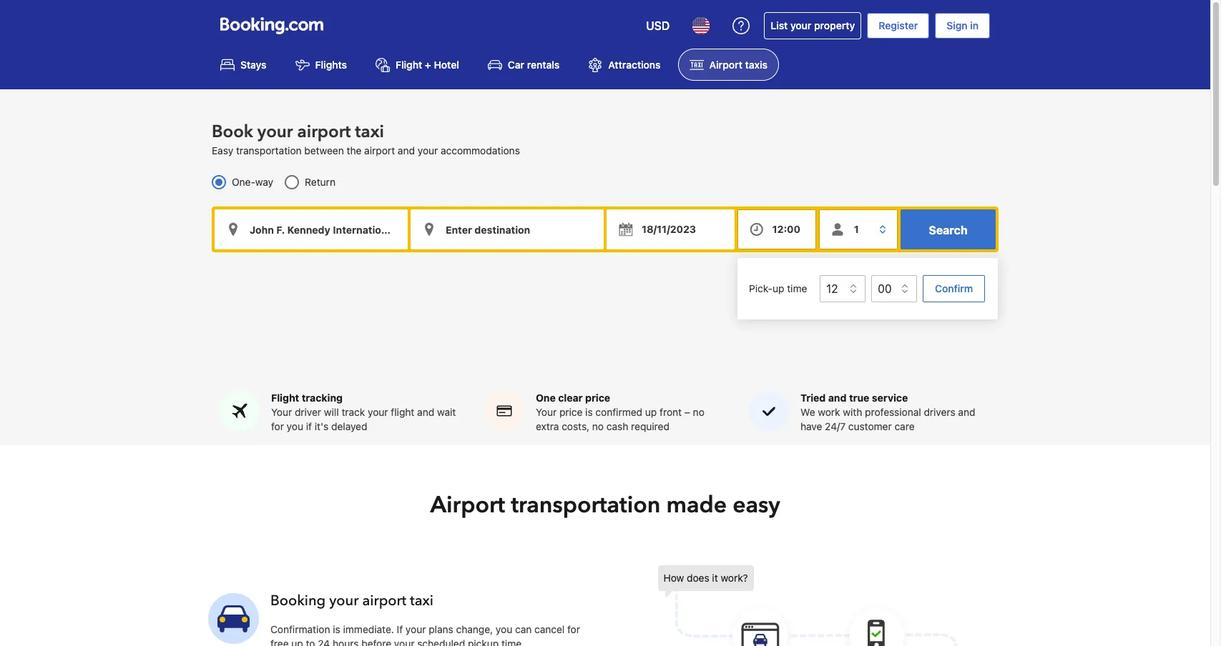 Task type: vqa. For each thing, say whether or not it's contained in the screenshot.
the an related to Submit
no



Task type: describe. For each thing, give the bounding box(es) containing it.
way
[[255, 176, 273, 188]]

flight + hotel link
[[364, 49, 471, 81]]

Enter destination text field
[[411, 210, 604, 250]]

your left the accommodations in the top left of the page
[[418, 145, 438, 157]]

airport transportation made easy
[[430, 490, 780, 522]]

one clear price your price is confirmed up front – no extra costs, no cash required
[[536, 392, 704, 433]]

list your property
[[771, 19, 855, 31]]

book
[[212, 120, 253, 144]]

12:00 button
[[737, 210, 816, 250]]

0 horizontal spatial booking airport taxi image
[[208, 594, 259, 644]]

easy
[[212, 145, 233, 157]]

if
[[397, 624, 403, 636]]

1 vertical spatial airport
[[364, 145, 395, 157]]

1 vertical spatial price
[[559, 407, 583, 419]]

cancel
[[534, 624, 565, 636]]

sign in link
[[935, 13, 990, 39]]

time inside confirmation is immediate. if your plans change, you can cancel for free up to 24 hours before your scheduled pickup time
[[501, 638, 522, 647]]

flights
[[315, 59, 347, 71]]

taxi for book
[[355, 120, 384, 144]]

+
[[425, 59, 431, 71]]

1 horizontal spatial time
[[787, 282, 807, 295]]

airport for airport transportation made easy
[[430, 490, 505, 522]]

it
[[712, 573, 718, 585]]

return
[[305, 176, 336, 188]]

work
[[818, 407, 840, 419]]

tried and true service we work with professional drivers and have 24/7 customer care
[[800, 392, 975, 433]]

your inside one clear price your price is confirmed up front – no extra costs, no cash required
[[536, 407, 557, 419]]

scheduled
[[417, 638, 465, 647]]

wait
[[437, 407, 456, 419]]

1 horizontal spatial transportation
[[511, 490, 661, 522]]

up inside confirmation is immediate. if your plans change, you can cancel for free up to 24 hours before your scheduled pickup time
[[291, 638, 303, 647]]

is inside one clear price your price is confirmed up front – no extra costs, no cash required
[[585, 407, 593, 419]]

pick-up time
[[749, 282, 807, 295]]

we
[[800, 407, 815, 419]]

car rentals
[[508, 59, 560, 71]]

sign
[[947, 19, 968, 31]]

clear
[[558, 392, 583, 404]]

and inside book your airport taxi easy transportation between the airport and your accommodations
[[398, 145, 415, 157]]

airport taxis link
[[678, 49, 779, 81]]

have
[[800, 421, 822, 433]]

stays link
[[209, 49, 278, 81]]

it's
[[315, 421, 329, 433]]

cash
[[607, 421, 628, 433]]

0 vertical spatial no
[[693, 407, 704, 419]]

search button
[[901, 210, 996, 250]]

car rentals link
[[476, 49, 571, 81]]

professional
[[865, 407, 921, 419]]

flight
[[391, 407, 414, 419]]

flight for flight tracking your driver will track your flight and wait for you if it's delayed
[[271, 392, 299, 404]]

for for confirmation is immediate. if your plans change, you can cancel for free up to 24 hours before your scheduled pickup time
[[567, 624, 580, 636]]

hotel
[[434, 59, 459, 71]]

confirm
[[935, 283, 973, 295]]

if
[[306, 421, 312, 433]]

sign in
[[947, 19, 979, 31]]

usd button
[[637, 9, 678, 43]]

24/7
[[825, 421, 846, 433]]

airport for airport taxis
[[709, 59, 742, 71]]

flight + hotel
[[396, 59, 459, 71]]

0 vertical spatial price
[[585, 392, 610, 404]]

your inside flight tracking your driver will track your flight and wait for you if it's delayed
[[271, 407, 292, 419]]

flights link
[[284, 49, 358, 81]]

booking
[[270, 592, 326, 611]]

the
[[347, 145, 362, 157]]

usd
[[646, 19, 670, 32]]

extra
[[536, 421, 559, 433]]

your right if
[[406, 624, 426, 636]]

change,
[[456, 624, 493, 636]]

delayed
[[331, 421, 367, 433]]

to
[[306, 638, 315, 647]]

free
[[270, 638, 289, 647]]

accommodations
[[441, 145, 520, 157]]

list
[[771, 19, 788, 31]]

required
[[631, 421, 670, 433]]

and right drivers
[[958, 407, 975, 419]]

costs,
[[562, 421, 590, 433]]

airport for book
[[297, 120, 351, 144]]

immediate.
[[343, 624, 394, 636]]

you inside flight tracking your driver will track your flight and wait for you if it's delayed
[[287, 421, 303, 433]]

driver
[[295, 407, 321, 419]]

pick-
[[749, 282, 772, 295]]

Enter pick-up location text field
[[215, 210, 408, 250]]

before
[[361, 638, 391, 647]]



Task type: locate. For each thing, give the bounding box(es) containing it.
booking airport taxi image
[[658, 566, 958, 647], [208, 594, 259, 644]]

1 your from the left
[[271, 407, 292, 419]]

airport
[[297, 120, 351, 144], [364, 145, 395, 157], [362, 592, 406, 611]]

you left "if"
[[287, 421, 303, 433]]

for inside confirmation is immediate. if your plans change, you can cancel for free up to 24 hours before your scheduled pickup time
[[567, 624, 580, 636]]

1 horizontal spatial flight
[[396, 59, 422, 71]]

register link
[[867, 13, 929, 39]]

24
[[318, 638, 330, 647]]

is up costs,
[[585, 407, 593, 419]]

your right list
[[790, 19, 811, 31]]

taxi up the
[[355, 120, 384, 144]]

flight inside flight tracking your driver will track your flight and wait for you if it's delayed
[[271, 392, 299, 404]]

0 vertical spatial up
[[772, 282, 784, 295]]

1 horizontal spatial your
[[536, 407, 557, 419]]

your inside flight tracking your driver will track your flight and wait for you if it's delayed
[[368, 407, 388, 419]]

no left the cash
[[592, 421, 604, 433]]

0 vertical spatial transportation
[[236, 145, 302, 157]]

2 vertical spatial airport
[[362, 592, 406, 611]]

in
[[970, 19, 979, 31]]

flight up driver
[[271, 392, 299, 404]]

1 horizontal spatial no
[[693, 407, 704, 419]]

up up required
[[645, 407, 657, 419]]

for left "if"
[[271, 421, 284, 433]]

1 vertical spatial flight
[[271, 392, 299, 404]]

no
[[693, 407, 704, 419], [592, 421, 604, 433]]

care
[[895, 421, 915, 433]]

18/11/2023 button
[[607, 210, 734, 250]]

book your airport taxi easy transportation between the airport and your accommodations
[[212, 120, 520, 157]]

can
[[515, 624, 532, 636]]

taxis
[[745, 59, 768, 71]]

for for flight tracking your driver will track your flight and wait for you if it's delayed
[[271, 421, 284, 433]]

with
[[843, 407, 862, 419]]

one-way
[[232, 176, 273, 188]]

rentals
[[527, 59, 560, 71]]

your
[[790, 19, 811, 31], [257, 120, 293, 144], [418, 145, 438, 157], [368, 407, 388, 419], [329, 592, 359, 611], [406, 624, 426, 636], [394, 638, 414, 647]]

your up immediate.
[[329, 592, 359, 611]]

search
[[929, 224, 968, 237]]

1 horizontal spatial you
[[496, 624, 512, 636]]

airport taxis
[[709, 59, 768, 71]]

between
[[304, 145, 344, 157]]

0 vertical spatial flight
[[396, 59, 422, 71]]

booking your airport taxi
[[270, 592, 433, 611]]

taxi for booking
[[410, 592, 433, 611]]

0 horizontal spatial up
[[291, 638, 303, 647]]

confirmed
[[595, 407, 642, 419]]

0 vertical spatial taxi
[[355, 120, 384, 144]]

1 vertical spatial you
[[496, 624, 512, 636]]

pickup
[[468, 638, 499, 647]]

service
[[872, 392, 908, 404]]

you left the can
[[496, 624, 512, 636]]

transportation inside book your airport taxi easy transportation between the airport and your accommodations
[[236, 145, 302, 157]]

your inside list your property "link"
[[790, 19, 811, 31]]

true
[[849, 392, 869, 404]]

for inside flight tracking your driver will track your flight and wait for you if it's delayed
[[271, 421, 284, 433]]

0 horizontal spatial for
[[271, 421, 284, 433]]

and up work
[[828, 392, 847, 404]]

is
[[585, 407, 593, 419], [333, 624, 340, 636]]

1 horizontal spatial price
[[585, 392, 610, 404]]

airport up between
[[297, 120, 351, 144]]

taxi
[[355, 120, 384, 144], [410, 592, 433, 611]]

taxi inside book your airport taxi easy transportation between the airport and your accommodations
[[355, 120, 384, 144]]

and right the
[[398, 145, 415, 157]]

for right cancel
[[567, 624, 580, 636]]

1 horizontal spatial booking airport taxi image
[[658, 566, 958, 647]]

0 horizontal spatial airport
[[430, 490, 505, 522]]

airport
[[709, 59, 742, 71], [430, 490, 505, 522]]

and inside flight tracking your driver will track your flight and wait for you if it's delayed
[[417, 407, 434, 419]]

1 horizontal spatial is
[[585, 407, 593, 419]]

0 vertical spatial for
[[271, 421, 284, 433]]

how does it work?
[[663, 573, 748, 585]]

does
[[687, 573, 709, 585]]

0 horizontal spatial flight
[[271, 392, 299, 404]]

1 horizontal spatial for
[[567, 624, 580, 636]]

airport up if
[[362, 592, 406, 611]]

is up hours
[[333, 624, 340, 636]]

1 vertical spatial airport
[[430, 490, 505, 522]]

0 horizontal spatial your
[[271, 407, 292, 419]]

1 vertical spatial for
[[567, 624, 580, 636]]

–
[[684, 407, 690, 419]]

your right track
[[368, 407, 388, 419]]

airport right the
[[364, 145, 395, 157]]

is inside confirmation is immediate. if your plans change, you can cancel for free up to 24 hours before your scheduled pickup time
[[333, 624, 340, 636]]

flight left +
[[396, 59, 422, 71]]

you inside confirmation is immediate. if your plans change, you can cancel for free up to 24 hours before your scheduled pickup time
[[496, 624, 512, 636]]

flight for flight + hotel
[[396, 59, 422, 71]]

0 horizontal spatial you
[[287, 421, 303, 433]]

time right pick- at right top
[[787, 282, 807, 295]]

0 horizontal spatial taxi
[[355, 120, 384, 144]]

plans
[[429, 624, 453, 636]]

your down "one"
[[536, 407, 557, 419]]

2 vertical spatial up
[[291, 638, 303, 647]]

confirm button
[[923, 276, 985, 303]]

flight tracking your driver will track your flight and wait for you if it's delayed
[[271, 392, 456, 433]]

car
[[508, 59, 524, 71]]

tried
[[800, 392, 826, 404]]

how
[[663, 573, 684, 585]]

1 vertical spatial time
[[501, 638, 522, 647]]

0 vertical spatial is
[[585, 407, 593, 419]]

1 horizontal spatial up
[[645, 407, 657, 419]]

register
[[879, 19, 918, 31]]

1 vertical spatial taxi
[[410, 592, 433, 611]]

and left wait
[[417, 407, 434, 419]]

18/11/2023
[[642, 223, 696, 236]]

up down '12:00' 'button'
[[772, 282, 784, 295]]

your right the book
[[257, 120, 293, 144]]

1 horizontal spatial airport
[[709, 59, 742, 71]]

up down confirmation
[[291, 638, 303, 647]]

2 your from the left
[[536, 407, 557, 419]]

airport for booking
[[362, 592, 406, 611]]

your down if
[[394, 638, 414, 647]]

easy
[[733, 490, 780, 522]]

list your property link
[[764, 12, 861, 39]]

0 horizontal spatial transportation
[[236, 145, 302, 157]]

time down the can
[[501, 638, 522, 647]]

price up confirmed at the bottom of page
[[585, 392, 610, 404]]

0 horizontal spatial no
[[592, 421, 604, 433]]

attractions link
[[577, 49, 672, 81]]

1 vertical spatial up
[[645, 407, 657, 419]]

confirmation is immediate. if your plans change, you can cancel for free up to 24 hours before your scheduled pickup time
[[270, 624, 580, 647]]

1 horizontal spatial taxi
[[410, 592, 433, 611]]

one-
[[232, 176, 255, 188]]

0 vertical spatial you
[[287, 421, 303, 433]]

flight
[[396, 59, 422, 71], [271, 392, 299, 404]]

made
[[666, 490, 727, 522]]

your left driver
[[271, 407, 292, 419]]

one
[[536, 392, 556, 404]]

0 vertical spatial time
[[787, 282, 807, 295]]

2 horizontal spatial up
[[772, 282, 784, 295]]

1 vertical spatial no
[[592, 421, 604, 433]]

0 vertical spatial airport
[[709, 59, 742, 71]]

customer
[[848, 421, 892, 433]]

attractions
[[608, 59, 661, 71]]

drivers
[[924, 407, 955, 419]]

stays
[[240, 59, 267, 71]]

0 horizontal spatial time
[[501, 638, 522, 647]]

price
[[585, 392, 610, 404], [559, 407, 583, 419]]

booking.com online hotel reservations image
[[220, 17, 323, 34]]

0 horizontal spatial is
[[333, 624, 340, 636]]

hours
[[333, 638, 359, 647]]

up inside one clear price your price is confirmed up front – no extra costs, no cash required
[[645, 407, 657, 419]]

1 vertical spatial transportation
[[511, 490, 661, 522]]

up
[[772, 282, 784, 295], [645, 407, 657, 419], [291, 638, 303, 647]]

1 vertical spatial is
[[333, 624, 340, 636]]

price down clear
[[559, 407, 583, 419]]

0 vertical spatial airport
[[297, 120, 351, 144]]

and
[[398, 145, 415, 157], [828, 392, 847, 404], [417, 407, 434, 419], [958, 407, 975, 419]]

work?
[[721, 573, 748, 585]]

track
[[342, 407, 365, 419]]

12:00
[[772, 223, 800, 236]]

your
[[271, 407, 292, 419], [536, 407, 557, 419]]

will
[[324, 407, 339, 419]]

no right –
[[693, 407, 704, 419]]

0 horizontal spatial price
[[559, 407, 583, 419]]

property
[[814, 19, 855, 31]]

you
[[287, 421, 303, 433], [496, 624, 512, 636]]

confirmation
[[270, 624, 330, 636]]

for
[[271, 421, 284, 433], [567, 624, 580, 636]]

tracking
[[302, 392, 343, 404]]

taxi up confirmation is immediate. if your plans change, you can cancel for free up to 24 hours before your scheduled pickup time
[[410, 592, 433, 611]]



